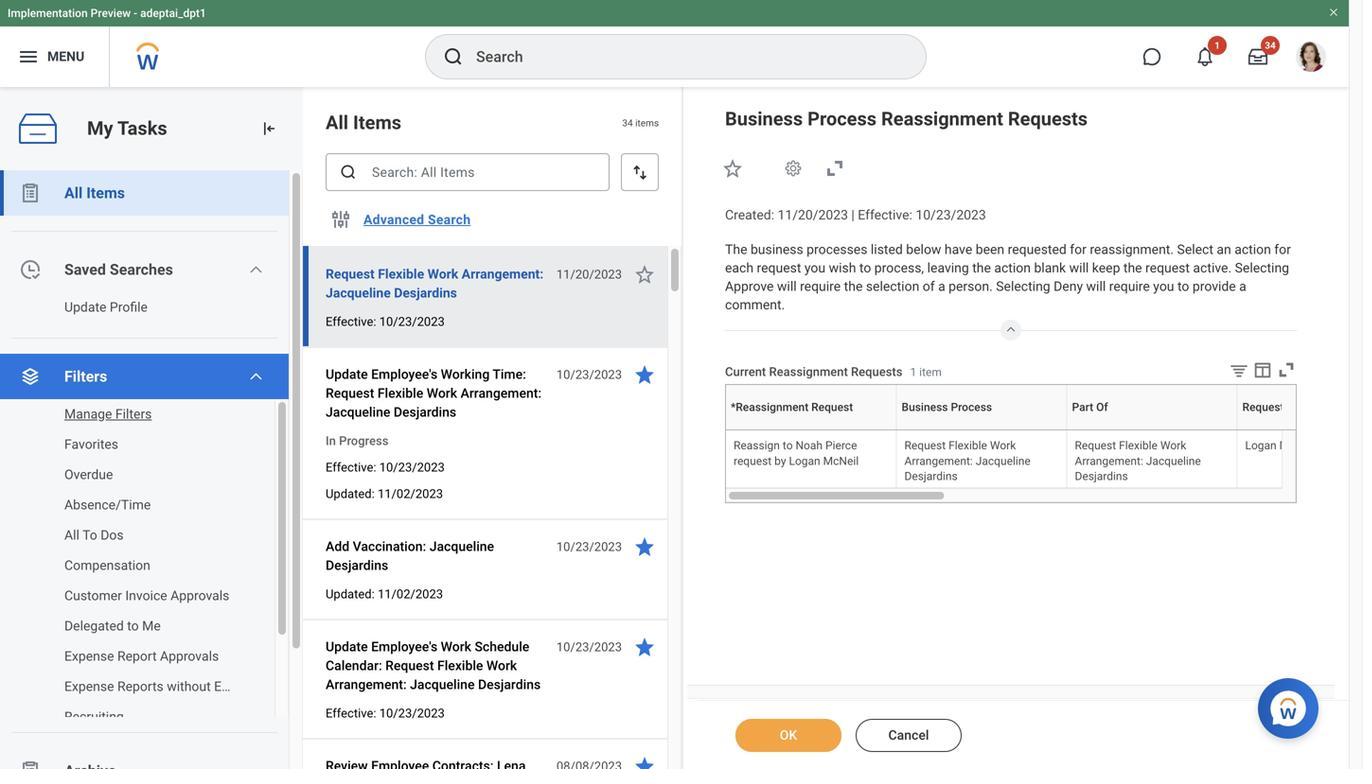 Task type: describe. For each thing, give the bounding box(es) containing it.
employee's for flexible
[[371, 367, 438, 382]]

2 updated: from the top
[[326, 587, 375, 602]]

2 horizontal spatial the
[[1124, 260, 1142, 276]]

request down business
[[757, 260, 801, 276]]

advanced search button
[[356, 201, 478, 239]]

overdue button
[[0, 460, 256, 490]]

filters inside dropdown button
[[64, 368, 107, 386]]

request flexible work arrangement: jacqueline desjardins for 1st request flexible work arrangement: jacqueline desjardins element from left
[[905, 439, 1031, 483]]

favorites button
[[0, 430, 256, 460]]

calendar:
[[326, 658, 382, 674]]

chevron down image
[[248, 369, 264, 384]]

2 require from the left
[[1109, 279, 1150, 294]]

approve
[[725, 279, 774, 294]]

all items inside "item list" element
[[326, 112, 401, 134]]

searches
[[110, 261, 173, 279]]

1 a from the left
[[938, 279, 946, 294]]

employee's for request
[[371, 640, 438, 655]]

flexible inside update employee's work schedule calendar: request flexible work arrangement: jacqueline desjardins
[[437, 658, 483, 674]]

2 vertical spatial process
[[982, 430, 985, 431]]

by
[[775, 455, 786, 468]]

chevron down image
[[248, 262, 264, 277]]

expense report approvals
[[64, 649, 219, 665]]

without
[[167, 679, 211, 695]]

leaving
[[927, 260, 969, 276]]

2 vertical spatial star image
[[633, 756, 656, 770]]

current reassignment requests 1 item
[[725, 365, 942, 379]]

created: 11/20/2023 | effective: 10/23/2023
[[725, 207, 986, 223]]

time:
[[493, 367, 526, 382]]

1 horizontal spatial of
[[1152, 430, 1153, 431]]

each
[[725, 260, 754, 276]]

preview
[[91, 7, 131, 20]]

active.
[[1193, 260, 1232, 276]]

selection
[[866, 279, 920, 294]]

item
[[919, 366, 942, 379]]

expense reports without exceptions button
[[0, 672, 279, 702]]

all items inside button
[[64, 184, 125, 202]]

0 horizontal spatial action
[[994, 260, 1031, 276]]

request down select on the top right of page
[[1146, 260, 1190, 276]]

1 request flexible work arrangement: jacqueline desjardins element from the left
[[905, 436, 1031, 483]]

request flexible work arrangement: jacqueline desjardins for 2nd request flexible work arrangement: jacqueline desjardins element from left
[[1075, 439, 1201, 483]]

have
[[945, 242, 973, 257]]

jacqueline inside update employee's work schedule calendar: request flexible work arrangement: jacqueline desjardins
[[410, 677, 475, 693]]

2 a from the left
[[1239, 279, 1247, 294]]

expense for expense reports without exceptions
[[64, 679, 114, 695]]

search image inside "item list" element
[[339, 163, 358, 182]]

tasks
[[117, 117, 167, 140]]

of inside row element
[[1096, 401, 1108, 414]]

update for update employee's work schedule calendar: request flexible work arrangement: jacqueline desjardins
[[326, 640, 368, 655]]

reassign
[[734, 439, 780, 453]]

created:
[[725, 207, 774, 223]]

manage filters
[[64, 407, 152, 422]]

jacqueline down part of button
[[1146, 455, 1201, 468]]

by
[[1300, 401, 1312, 414]]

click to view/edit grid preferences image
[[1253, 360, 1273, 381]]

reassignment request button
[[806, 430, 816, 431]]

-
[[134, 7, 137, 20]]

2 clipboard image from the top
[[19, 760, 42, 770]]

request down the configure image
[[326, 267, 375, 282]]

below
[[906, 242, 941, 257]]

list containing all items
[[0, 170, 303, 770]]

items inside the all items button
[[86, 184, 125, 202]]

recruiting
[[64, 710, 124, 725]]

filters inside button
[[115, 407, 152, 422]]

flexible down reassignment request business process part of
[[949, 439, 987, 453]]

logan mcneil
[[1245, 439, 1315, 453]]

reassignment.
[[1090, 242, 1174, 257]]

been
[[976, 242, 1005, 257]]

desjardins inside update employee's working time: request flexible work arrangement: jacqueline desjardins
[[394, 405, 456, 420]]

process for business process reassignment requests
[[808, 108, 877, 130]]

request flexible work arrangement: jacqueline desjardins button
[[326, 263, 546, 305]]

customer invoice approvals button
[[0, 581, 256, 612]]

logan inside reassign to noah pierce request by logan mcneil
[[789, 455, 821, 468]]

1 vertical spatial part
[[1150, 430, 1152, 431]]

1 horizontal spatial the
[[972, 260, 991, 276]]

list inside my tasks element
[[0, 400, 289, 733]]

0 horizontal spatial you
[[805, 260, 826, 276]]

work inside update employee's working time: request flexible work arrangement: jacqueline desjardins
[[427, 386, 457, 401]]

saved
[[64, 261, 106, 279]]

Search: All Items text field
[[326, 153, 610, 191]]

Search Workday  search field
[[476, 36, 887, 78]]

vaccination:
[[353, 539, 426, 555]]

absence/time
[[64, 498, 151, 513]]

manage
[[64, 407, 112, 422]]

flexible down part of button
[[1119, 439, 1158, 453]]

business process
[[902, 401, 992, 414]]

sort image
[[631, 163, 649, 182]]

advanced
[[364, 212, 424, 227]]

ok
[[780, 728, 797, 744]]

compensation
[[64, 558, 150, 574]]

current
[[725, 365, 766, 379]]

add vaccination: jacqueline desjardins button
[[326, 536, 546, 578]]

1 require from the left
[[800, 279, 841, 294]]

request inside update employee's work schedule calendar: request flexible work arrangement: jacqueline desjardins
[[385, 658, 434, 674]]

chevron up image
[[1000, 320, 1022, 335]]

business process button
[[978, 430, 986, 431]]

2 updated: 11/02/2023 from the top
[[326, 587, 443, 602]]

requested by
[[1243, 401, 1312, 414]]

menu
[[47, 49, 84, 64]]

close environment banner image
[[1328, 7, 1340, 18]]

recruiting button
[[0, 702, 256, 733]]

logan inside 'element'
[[1245, 439, 1277, 453]]

business for business process reassignment requests
[[725, 108, 803, 130]]

inbox large image
[[1249, 47, 1268, 66]]

the
[[725, 242, 747, 257]]

menu banner
[[0, 0, 1349, 87]]

1 vertical spatial star image
[[633, 536, 656, 559]]

overdue
[[64, 467, 113, 483]]

select
[[1177, 242, 1214, 257]]

person.
[[949, 279, 993, 294]]

arrangement: inside update employee's work schedule calendar: request flexible work arrangement: jacqueline desjardins
[[326, 677, 407, 693]]

1 vertical spatial requests
[[851, 365, 903, 379]]

1 for from the left
[[1070, 242, 1087, 257]]

justify image
[[17, 45, 40, 68]]

jacqueline inside update employee's working time: request flexible work arrangement: jacqueline desjardins
[[326, 405, 390, 420]]

logan mcneil element
[[1245, 436, 1315, 453]]

listed
[[871, 242, 903, 257]]

all inside button
[[64, 184, 83, 202]]

2 effective: 10/23/2023 from the top
[[326, 461, 445, 475]]

will down the keep
[[1086, 279, 1106, 294]]

implementation preview -   adeptai_dpt1
[[8, 7, 206, 20]]

update employee's working time: request flexible work arrangement: jacqueline desjardins
[[326, 367, 542, 420]]

0 vertical spatial search image
[[442, 45, 465, 68]]

transformation import image
[[259, 119, 278, 138]]

absence/time button
[[0, 490, 256, 521]]

star image for request flexible work arrangement: jacqueline desjardins
[[633, 263, 656, 286]]

0 vertical spatial 11/20/2023
[[778, 207, 848, 223]]

fullscreen image
[[824, 157, 846, 180]]

to left provide
[[1178, 279, 1189, 294]]

comment.
[[725, 297, 785, 313]]

flexible down advanced
[[378, 267, 424, 282]]

deny
[[1054, 279, 1083, 294]]

row element containing *
[[726, 386, 1363, 430]]

effective: down calendar:
[[326, 707, 376, 721]]

provide
[[1193, 279, 1236, 294]]

mcneil inside reassign to noah pierce request by logan mcneil
[[823, 455, 859, 468]]

34 for 34 items
[[622, 117, 633, 129]]

items inside "item list" element
[[353, 112, 401, 134]]

reports
[[117, 679, 164, 695]]

customer invoice approvals
[[64, 588, 229, 604]]

star image for update employee's work schedule calendar: request flexible work arrangement: jacqueline desjardins
[[633, 636, 656, 659]]

process for business process
[[951, 401, 992, 414]]

requested
[[1008, 242, 1067, 257]]

dos
[[101, 528, 124, 543]]

2 11/02/2023 from the top
[[378, 587, 443, 602]]

reassign to noah pierce request by logan mcneil element
[[734, 436, 859, 468]]

reassign to noah pierce request by logan mcneil
[[734, 439, 859, 468]]

cancel
[[889, 728, 929, 744]]

in progress
[[326, 434, 389, 448]]

1 horizontal spatial selecting
[[1235, 260, 1289, 276]]

1 horizontal spatial action
[[1235, 242, 1271, 257]]

effective: right |
[[858, 207, 913, 223]]

1 updated: 11/02/2023 from the top
[[326, 487, 443, 501]]

2 request flexible work arrangement: jacqueline desjardins element from the left
[[1075, 436, 1201, 483]]

delegated to me button
[[0, 612, 256, 642]]

34 button
[[1237, 36, 1280, 78]]

to inside reassign to noah pierce request by logan mcneil
[[783, 439, 793, 453]]

expense report approvals button
[[0, 642, 256, 672]]

to
[[82, 528, 97, 543]]



Task type: locate. For each thing, give the bounding box(es) containing it.
1 vertical spatial you
[[1153, 279, 1174, 294]]

request flexible work arrangement: jacqueline desjardins element down part of button
[[1075, 436, 1201, 483]]

expense for expense report approvals
[[64, 649, 114, 665]]

1 left the item
[[910, 366, 917, 379]]

1 11/02/2023 from the top
[[378, 487, 443, 501]]

1 right notifications large image
[[1215, 40, 1220, 51]]

1 employee's from the top
[[371, 367, 438, 382]]

keep
[[1092, 260, 1120, 276]]

list
[[0, 170, 303, 770], [0, 400, 289, 733]]

0 vertical spatial clipboard image
[[19, 182, 42, 204]]

employee's inside update employee's work schedule calendar: request flexible work arrangement: jacqueline desjardins
[[371, 640, 438, 655]]

all
[[326, 112, 348, 134], [64, 184, 83, 202], [64, 528, 79, 543]]

1 vertical spatial business
[[902, 401, 948, 414]]

business
[[751, 242, 804, 257]]

selecting right the active.
[[1235, 260, 1289, 276]]

0 horizontal spatial logan
[[789, 455, 821, 468]]

1 vertical spatial mcneil
[[823, 455, 859, 468]]

1 vertical spatial filters
[[115, 407, 152, 422]]

1 vertical spatial updated: 11/02/2023
[[326, 587, 443, 602]]

cancel button
[[856, 720, 962, 753]]

approvals up without on the bottom of page
[[160, 649, 219, 665]]

desjardins down schedule
[[478, 677, 541, 693]]

to
[[860, 260, 871, 276], [1178, 279, 1189, 294], [783, 439, 793, 453], [127, 619, 139, 634]]

for right an
[[1275, 242, 1291, 257]]

1 horizontal spatial you
[[1153, 279, 1174, 294]]

0 vertical spatial 1
[[1215, 40, 1220, 51]]

gear image
[[784, 159, 803, 178]]

in
[[326, 434, 336, 448]]

arrangement: down calendar:
[[326, 677, 407, 693]]

1 vertical spatial 34
[[622, 117, 633, 129]]

update profile
[[64, 300, 148, 315]]

list containing manage filters
[[0, 400, 289, 733]]

perspective image
[[19, 365, 42, 388]]

34 inside "item list" element
[[622, 117, 633, 129]]

business up the gear icon
[[725, 108, 803, 130]]

clipboard image inside the all items button
[[19, 182, 42, 204]]

1 vertical spatial row element
[[726, 432, 1363, 488]]

0 vertical spatial of
[[1096, 401, 1108, 414]]

process up fullscreen icon
[[808, 108, 877, 130]]

update employee's working time: request flexible work arrangement: jacqueline desjardins button
[[326, 364, 546, 424]]

request up noah
[[812, 430, 816, 431]]

requested
[[1243, 401, 1297, 414]]

arrangement:
[[462, 267, 544, 282], [461, 386, 542, 401], [905, 455, 973, 468], [1075, 455, 1143, 468], [326, 677, 407, 693]]

0 vertical spatial all items
[[326, 112, 401, 134]]

update inside update employee's work schedule calendar: request flexible work arrangement: jacqueline desjardins
[[326, 640, 368, 655]]

1 vertical spatial clipboard image
[[19, 760, 42, 770]]

notifications large image
[[1196, 47, 1215, 66]]

1 vertical spatial selecting
[[996, 279, 1051, 294]]

0 vertical spatial update
[[64, 300, 106, 315]]

0 horizontal spatial the
[[844, 279, 863, 294]]

jacqueline down business process button
[[976, 455, 1031, 468]]

business for business process
[[902, 401, 948, 414]]

1 horizontal spatial 34
[[1265, 40, 1276, 51]]

row element up business process button
[[726, 386, 1363, 430]]

row element containing reassign to noah pierce request by logan mcneil
[[726, 432, 1363, 488]]

2 for from the left
[[1275, 242, 1291, 257]]

items
[[635, 117, 659, 129]]

1 vertical spatial logan
[[789, 455, 821, 468]]

employee's left the working
[[371, 367, 438, 382]]

to right wish
[[860, 260, 871, 276]]

1 row element from the top
[[726, 386, 1363, 430]]

1 horizontal spatial for
[[1275, 242, 1291, 257]]

2 row element from the top
[[726, 432, 1363, 488]]

clock check image
[[19, 258, 42, 281]]

1 horizontal spatial logan
[[1245, 439, 1277, 453]]

0 vertical spatial star image
[[721, 157, 744, 180]]

adeptai_dpt1
[[140, 7, 206, 20]]

approvals for expense report approvals
[[160, 649, 219, 665]]

1 horizontal spatial require
[[1109, 279, 1150, 294]]

item list element
[[303, 87, 684, 770]]

configure image
[[329, 208, 352, 231]]

arrangement: down search
[[462, 267, 544, 282]]

1 vertical spatial effective: 10/23/2023
[[326, 461, 445, 475]]

2 expense from the top
[[64, 679, 114, 695]]

34
[[1265, 40, 1276, 51], [622, 117, 633, 129]]

update employee's work schedule calendar: request flexible work arrangement: jacqueline desjardins button
[[326, 636, 546, 697]]

2 list from the top
[[0, 400, 289, 733]]

request down reassign
[[734, 455, 772, 468]]

arrangement: inside request flexible work arrangement: jacqueline desjardins button
[[462, 267, 544, 282]]

0 vertical spatial filters
[[64, 368, 107, 386]]

jacqueline inside request flexible work arrangement: jacqueline desjardins button
[[326, 285, 391, 301]]

you left wish
[[805, 260, 826, 276]]

noah
[[796, 439, 823, 453]]

updated: 11/02/2023
[[326, 487, 443, 501], [326, 587, 443, 602]]

1 vertical spatial expense
[[64, 679, 114, 695]]

effective: down in progress
[[326, 461, 376, 475]]

row element
[[726, 386, 1363, 430], [726, 432, 1363, 488]]

flexible
[[378, 267, 424, 282], [378, 386, 423, 401], [949, 439, 987, 453], [1119, 439, 1158, 453], [437, 658, 483, 674]]

request inside update employee's working time: request flexible work arrangement: jacqueline desjardins
[[326, 386, 374, 401]]

1 horizontal spatial business
[[902, 401, 948, 414]]

desjardins down the working
[[394, 405, 456, 420]]

the
[[972, 260, 991, 276], [1124, 260, 1142, 276], [844, 279, 863, 294]]

update inside update employee's working time: request flexible work arrangement: jacqueline desjardins
[[326, 367, 368, 382]]

jacqueline down the configure image
[[326, 285, 391, 301]]

2 employee's from the top
[[371, 640, 438, 655]]

1 inside "button"
[[1215, 40, 1220, 51]]

all items button
[[0, 170, 289, 216]]

search image
[[442, 45, 465, 68], [339, 163, 358, 182]]

an
[[1217, 242, 1231, 257]]

1 horizontal spatial requests
[[1008, 108, 1088, 130]]

menu button
[[0, 27, 109, 87]]

processes
[[807, 242, 868, 257]]

request inside reassign to noah pierce request by logan mcneil
[[734, 455, 772, 468]]

0 vertical spatial employee's
[[371, 367, 438, 382]]

process inside row element
[[951, 401, 992, 414]]

1 vertical spatial update
[[326, 367, 368, 382]]

0 vertical spatial process
[[808, 108, 877, 130]]

customer
[[64, 588, 122, 604]]

2 star image from the top
[[633, 364, 656, 386]]

11/20/2023 inside "item list" element
[[557, 267, 622, 282]]

1 horizontal spatial request flexible work arrangement: jacqueline desjardins
[[905, 439, 1031, 483]]

filters
[[64, 368, 107, 386], [115, 407, 152, 422]]

1 horizontal spatial search image
[[442, 45, 465, 68]]

blank
[[1034, 260, 1066, 276]]

star image
[[721, 157, 744, 180], [633, 536, 656, 559], [633, 756, 656, 770]]

1 horizontal spatial all items
[[326, 112, 401, 134]]

progress
[[339, 434, 389, 448]]

logan down requested at the right of page
[[1245, 439, 1277, 453]]

my tasks
[[87, 117, 167, 140]]

the down wish
[[844, 279, 863, 294]]

0 vertical spatial expense
[[64, 649, 114, 665]]

1 vertical spatial process
[[951, 401, 992, 414]]

0 vertical spatial items
[[353, 112, 401, 134]]

my tasks element
[[0, 87, 303, 770]]

desjardins down add
[[326, 558, 388, 574]]

business process reassignment requests
[[725, 108, 1088, 130]]

require down wish
[[800, 279, 841, 294]]

1 horizontal spatial 11/20/2023
[[778, 207, 848, 223]]

update down saved
[[64, 300, 106, 315]]

wish
[[829, 260, 856, 276]]

saved searches button
[[0, 247, 289, 293]]

11/02/2023
[[378, 487, 443, 501], [378, 587, 443, 602]]

1 horizontal spatial mcneil
[[1280, 439, 1315, 453]]

filters up favorites button
[[115, 407, 152, 422]]

2 vertical spatial effective: 10/23/2023
[[326, 707, 445, 721]]

0 horizontal spatial for
[[1070, 242, 1087, 257]]

0 horizontal spatial requests
[[851, 365, 903, 379]]

logan down noah
[[789, 455, 821, 468]]

desjardins down part of
[[1075, 470, 1128, 483]]

expense inside button
[[64, 679, 114, 695]]

0 vertical spatial 34
[[1265, 40, 1276, 51]]

the down been
[[972, 260, 991, 276]]

jacqueline
[[326, 285, 391, 301], [326, 405, 390, 420], [976, 455, 1031, 468], [1146, 455, 1201, 468], [430, 539, 494, 555], [410, 677, 475, 693]]

update for update employee's working time: request flexible work arrangement: jacqueline desjardins
[[326, 367, 368, 382]]

0 vertical spatial updated:
[[326, 487, 375, 501]]

star image for update employee's working time: request flexible work arrangement: jacqueline desjardins
[[633, 364, 656, 386]]

0 vertical spatial action
[[1235, 242, 1271, 257]]

1 horizontal spatial part
[[1150, 430, 1152, 431]]

items
[[353, 112, 401, 134], [86, 184, 125, 202]]

delegated
[[64, 619, 124, 634]]

flexible up progress
[[378, 386, 423, 401]]

ok button
[[736, 720, 842, 753]]

you down reassignment.
[[1153, 279, 1174, 294]]

1 vertical spatial employee's
[[371, 640, 438, 655]]

mcneil down by
[[1280, 439, 1315, 453]]

1 list from the top
[[0, 170, 303, 770]]

0 horizontal spatial filters
[[64, 368, 107, 386]]

business down the item
[[902, 401, 948, 414]]

update inside list
[[64, 300, 106, 315]]

0 vertical spatial part
[[1072, 401, 1094, 414]]

employee's up calendar:
[[371, 640, 438, 655]]

request up reassignment request button
[[812, 401, 853, 414]]

0 horizontal spatial a
[[938, 279, 946, 294]]

select to filter grid data image
[[1229, 361, 1250, 381]]

3 star image from the top
[[633, 636, 656, 659]]

profile logan mcneil image
[[1296, 42, 1326, 76]]

0 vertical spatial row element
[[726, 386, 1363, 430]]

column header
[[1237, 431, 1363, 432]]

0 vertical spatial you
[[805, 260, 826, 276]]

all right transformation import image on the top left
[[326, 112, 348, 134]]

business down business process
[[978, 430, 981, 431]]

desjardins inside update employee's work schedule calendar: request flexible work arrangement: jacqueline desjardins
[[478, 677, 541, 693]]

star image
[[633, 263, 656, 286], [633, 364, 656, 386], [633, 636, 656, 659]]

to left "me"
[[127, 619, 139, 634]]

0 vertical spatial updated: 11/02/2023
[[326, 487, 443, 501]]

34 left items
[[622, 117, 633, 129]]

all inside "item list" element
[[326, 112, 348, 134]]

approvals inside button
[[171, 588, 229, 604]]

require down the keep
[[1109, 279, 1150, 294]]

1 clipboard image from the top
[[19, 182, 42, 204]]

updated: down in progress
[[326, 487, 375, 501]]

process,
[[875, 260, 924, 276]]

implementation
[[8, 7, 88, 20]]

|
[[851, 207, 855, 223]]

jacqueline inside add vaccination: jacqueline desjardins
[[430, 539, 494, 555]]

expense inside button
[[64, 649, 114, 665]]

update up in progress
[[326, 367, 368, 382]]

arrangement: inside update employee's working time: request flexible work arrangement: jacqueline desjardins
[[461, 386, 542, 401]]

expense reports without exceptions
[[64, 679, 279, 695]]

0 vertical spatial business
[[725, 108, 803, 130]]

advanced search
[[364, 212, 471, 227]]

0 vertical spatial effective: 10/23/2023
[[326, 315, 445, 329]]

effective: 10/23/2023 for employee's
[[326, 707, 445, 721]]

0 vertical spatial logan
[[1245, 439, 1277, 453]]

0 horizontal spatial selecting
[[996, 279, 1051, 294]]

request flexible work arrangement: jacqueline desjardins element down reassignment request business process part of
[[905, 436, 1031, 483]]

for up deny
[[1070, 242, 1087, 257]]

1 vertical spatial all items
[[64, 184, 125, 202]]

1 vertical spatial 11/02/2023
[[378, 587, 443, 602]]

request flexible work arrangement: jacqueline desjardins down search
[[326, 267, 544, 301]]

a right of
[[938, 279, 946, 294]]

my
[[87, 117, 113, 140]]

2 horizontal spatial business
[[978, 430, 981, 431]]

1 vertical spatial action
[[994, 260, 1031, 276]]

exceptions
[[214, 679, 279, 695]]

all up saved
[[64, 184, 83, 202]]

1 vertical spatial of
[[1152, 430, 1153, 431]]

add vaccination: jacqueline desjardins
[[326, 539, 494, 574]]

all inside button
[[64, 528, 79, 543]]

1 updated: from the top
[[326, 487, 375, 501]]

2 vertical spatial star image
[[633, 636, 656, 659]]

1 vertical spatial 1
[[910, 366, 917, 379]]

0 vertical spatial 11/02/2023
[[378, 487, 443, 501]]

expense up recruiting
[[64, 679, 114, 695]]

1 vertical spatial 11/20/2023
[[557, 267, 622, 282]]

to up by
[[783, 439, 793, 453]]

34 items
[[622, 117, 659, 129]]

arrangement: down time: on the left of the page
[[461, 386, 542, 401]]

1 horizontal spatial items
[[353, 112, 401, 134]]

mcneil inside 'element'
[[1280, 439, 1315, 453]]

34 inside button
[[1265, 40, 1276, 51]]

expense down delegated
[[64, 649, 114, 665]]

update profile button
[[0, 293, 270, 323]]

action right an
[[1235, 242, 1271, 257]]

request down business process
[[905, 439, 946, 453]]

effective:
[[858, 207, 913, 223], [326, 315, 376, 329], [326, 461, 376, 475], [326, 707, 376, 721]]

process down business process
[[982, 430, 985, 431]]

flexible down schedule
[[437, 658, 483, 674]]

10/23/2023
[[916, 207, 986, 223], [379, 315, 445, 329], [557, 368, 622, 382], [379, 461, 445, 475], [557, 540, 622, 554], [557, 640, 622, 655], [379, 707, 445, 721]]

part of
[[1072, 401, 1108, 414]]

1 vertical spatial search image
[[339, 163, 358, 182]]

0 vertical spatial requests
[[1008, 108, 1088, 130]]

will up comment.
[[777, 279, 797, 294]]

jacqueline down schedule
[[410, 677, 475, 693]]

1 expense from the top
[[64, 649, 114, 665]]

selecting
[[1235, 260, 1289, 276], [996, 279, 1051, 294]]

filters up manage
[[64, 368, 107, 386]]

effective: 10/23/2023 down calendar:
[[326, 707, 445, 721]]

0 horizontal spatial 11/20/2023
[[557, 267, 622, 282]]

action down been
[[994, 260, 1031, 276]]

request flexible work arrangement: jacqueline desjardins down reassignment request business process part of
[[905, 439, 1031, 483]]

request up in progress
[[326, 386, 374, 401]]

0 horizontal spatial of
[[1096, 401, 1108, 414]]

desjardins down advanced search
[[394, 285, 457, 301]]

request right calendar:
[[385, 658, 434, 674]]

request flexible work arrangement: jacqueline desjardins down part of button
[[1075, 439, 1201, 483]]

1 horizontal spatial 1
[[1215, 40, 1220, 51]]

3 effective: 10/23/2023 from the top
[[326, 707, 445, 721]]

jacqueline up in progress
[[326, 405, 390, 420]]

0 horizontal spatial 1
[[910, 366, 917, 379]]

11/02/2023 up vaccination:
[[378, 487, 443, 501]]

mcneil down pierce
[[823, 455, 859, 468]]

1 vertical spatial all
[[64, 184, 83, 202]]

report
[[117, 649, 157, 665]]

0 horizontal spatial mcneil
[[823, 455, 859, 468]]

desjardins down reassignment request business process part of
[[905, 470, 958, 483]]

updated:
[[326, 487, 375, 501], [326, 587, 375, 602]]

0 horizontal spatial business
[[725, 108, 803, 130]]

0 vertical spatial all
[[326, 112, 348, 134]]

flexible inside update employee's working time: request flexible work arrangement: jacqueline desjardins
[[378, 386, 423, 401]]

all left to
[[64, 528, 79, 543]]

fullscreen image
[[1276, 360, 1297, 381]]

approvals inside button
[[160, 649, 219, 665]]

1 effective: 10/23/2023 from the top
[[326, 315, 445, 329]]

request down part of
[[1075, 439, 1116, 453]]

pierce
[[826, 439, 857, 453]]

employee's inside update employee's working time: request flexible work arrangement: jacqueline desjardins
[[371, 367, 438, 382]]

effective: 10/23/2023 for flexible
[[326, 315, 445, 329]]

request flexible work arrangement: jacqueline desjardins element
[[905, 436, 1031, 483], [1075, 436, 1201, 483]]

updated: down add
[[326, 587, 375, 602]]

to inside button
[[127, 619, 139, 634]]

1 horizontal spatial request flexible work arrangement: jacqueline desjardins element
[[1075, 436, 1201, 483]]

manage filters button
[[0, 400, 256, 430]]

update up calendar:
[[326, 640, 368, 655]]

0 horizontal spatial require
[[800, 279, 841, 294]]

approvals right invoice
[[171, 588, 229, 604]]

1 inside current reassignment requests 1 item
[[910, 366, 917, 379]]

updated: 11/02/2023 down add vaccination: jacqueline desjardins
[[326, 587, 443, 602]]

compensation button
[[0, 551, 256, 581]]

clipboard image
[[19, 182, 42, 204], [19, 760, 42, 770]]

filters button
[[0, 354, 289, 400]]

0 vertical spatial mcneil
[[1280, 439, 1315, 453]]

* reassignment request
[[731, 401, 853, 414]]

effective: 10/23/2023 down request flexible work arrangement: jacqueline desjardins button
[[326, 315, 445, 329]]

all items
[[326, 112, 401, 134], [64, 184, 125, 202]]

updated: 11/02/2023 up vaccination:
[[326, 487, 443, 501]]

1 horizontal spatial a
[[1239, 279, 1247, 294]]

part inside row element
[[1072, 401, 1094, 414]]

arrangement: down reassignment request business process part of
[[905, 455, 973, 468]]

34 for 34
[[1265, 40, 1276, 51]]

0 horizontal spatial part
[[1072, 401, 1094, 414]]

me
[[142, 619, 161, 634]]

0 horizontal spatial search image
[[339, 163, 358, 182]]

0 horizontal spatial all items
[[64, 184, 125, 202]]

2 vertical spatial update
[[326, 640, 368, 655]]

34 left profile logan mcneil image
[[1265, 40, 1276, 51]]

effective: 10/23/2023 down progress
[[326, 461, 445, 475]]

selecting down blank
[[996, 279, 1051, 294]]

arrangement: down part of
[[1075, 455, 1143, 468]]

approvals for customer invoice approvals
[[171, 588, 229, 604]]

1 vertical spatial approvals
[[160, 649, 219, 665]]

row element down business process button
[[726, 432, 1363, 488]]

1 horizontal spatial filters
[[115, 407, 152, 422]]

2 vertical spatial all
[[64, 528, 79, 543]]

favorites
[[64, 437, 118, 453]]

all to dos
[[64, 528, 124, 543]]

all to dos button
[[0, 521, 256, 551]]

a right provide
[[1239, 279, 1247, 294]]

toolbar
[[1215, 360, 1297, 385]]

1 star image from the top
[[633, 263, 656, 286]]

process up reassignment request business process part of
[[951, 401, 992, 414]]

logan
[[1245, 439, 1277, 453], [789, 455, 821, 468]]

0 vertical spatial selecting
[[1235, 260, 1289, 276]]

effective: down request flexible work arrangement: jacqueline desjardins button
[[326, 315, 376, 329]]

search
[[428, 212, 471, 227]]

will up deny
[[1069, 260, 1089, 276]]

0 vertical spatial approvals
[[171, 588, 229, 604]]

desjardins inside add vaccination: jacqueline desjardins
[[326, 558, 388, 574]]

update for update profile
[[64, 300, 106, 315]]

you
[[805, 260, 826, 276], [1153, 279, 1174, 294]]

invoice
[[125, 588, 167, 604]]

reassignment request business process part of
[[806, 430, 1153, 431]]

request flexible work arrangement: jacqueline desjardins inside button
[[326, 267, 544, 301]]

process
[[808, 108, 877, 130], [951, 401, 992, 414], [982, 430, 985, 431]]

the down reassignment.
[[1124, 260, 1142, 276]]

jacqueline right vaccination:
[[430, 539, 494, 555]]



Task type: vqa. For each thing, say whether or not it's contained in the screenshot.
list within the MY TASKS ELEMENT
yes



